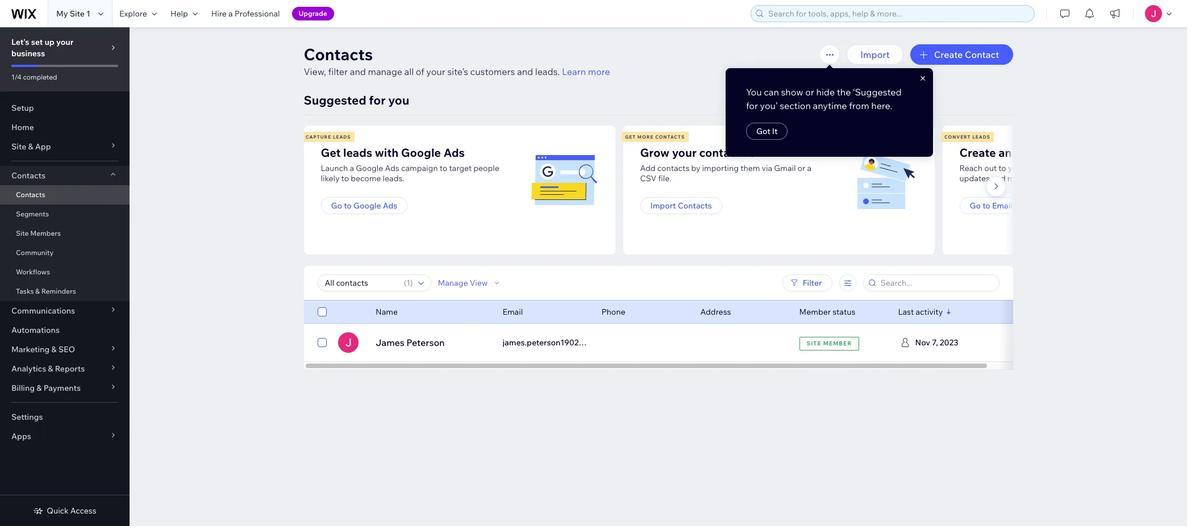Task type: vqa. For each thing, say whether or not it's contained in the screenshot.
the bottom Search... field
no



Task type: locate. For each thing, give the bounding box(es) containing it.
ads
[[444, 146, 465, 160], [385, 163, 399, 173], [383, 201, 397, 211]]

contacts
[[655, 134, 685, 140]]

a inside "grow your contact list add contacts by importing them via gmail or a csv file."
[[807, 163, 812, 173]]

contacts down site & app
[[11, 171, 45, 181]]

leads right convert
[[973, 134, 991, 140]]

0 vertical spatial email
[[992, 201, 1013, 211]]

view right manage
[[470, 278, 488, 288]]

site & app
[[11, 142, 51, 152]]

go down updates
[[970, 201, 981, 211]]

to inside create an email campaign reach out to your subscribers with newsletters, updates and more.
[[999, 163, 1006, 173]]

home
[[11, 122, 34, 132]]

2 horizontal spatial a
[[807, 163, 812, 173]]

activity
[[916, 307, 943, 317]]

to left target
[[440, 163, 447, 173]]

& inside site & app popup button
[[28, 142, 33, 152]]

go inside go to google ads 'button'
[[331, 201, 342, 211]]

anytime
[[813, 100, 847, 111]]

home link
[[0, 118, 130, 137]]

manage view
[[438, 278, 488, 288]]

& for marketing
[[51, 344, 57, 355]]

with inside create an email campaign reach out to your subscribers with newsletters, updates and more.
[[1072, 163, 1087, 173]]

1 vertical spatial campaign
[[401, 163, 438, 173]]

create contact
[[934, 49, 999, 60]]

1 horizontal spatial a
[[350, 163, 354, 173]]

0 vertical spatial view
[[470, 278, 488, 288]]

create inside create contact button
[[934, 49, 963, 60]]

1 horizontal spatial with
[[1072, 163, 1087, 173]]

segments link
[[0, 205, 130, 224]]

with right the leads
[[375, 146, 399, 160]]

tasks & reminders
[[16, 287, 76, 296]]

apps
[[11, 431, 31, 442]]

settings link
[[0, 408, 130, 427]]

0 horizontal spatial leads
[[333, 134, 351, 140]]

leads. inside get leads with google ads launch a google ads campaign to target people likely to become leads.
[[383, 173, 405, 184]]

0 vertical spatial ads
[[444, 146, 465, 160]]

your right up
[[56, 37, 73, 47]]

(
[[404, 278, 407, 288]]

0 vertical spatial or
[[806, 86, 815, 98]]

filter
[[328, 66, 348, 77]]

& right tasks
[[35, 287, 40, 296]]

phone
[[602, 307, 625, 317]]

a right hire
[[228, 9, 233, 19]]

and right filter
[[350, 66, 366, 77]]

1 horizontal spatial 1
[[407, 278, 410, 288]]

Unsaved view field
[[321, 275, 401, 291]]

a
[[228, 9, 233, 19], [350, 163, 354, 173], [807, 163, 812, 173]]

0 horizontal spatial with
[[375, 146, 399, 160]]

1 horizontal spatial leads.
[[535, 66, 560, 77]]

list containing get leads with google ads
[[302, 126, 1187, 255]]

your inside contacts view, filter and manage all of your site's customers and leads. learn more
[[426, 66, 445, 77]]

learn more button
[[562, 65, 610, 78]]

1 vertical spatial email
[[503, 307, 523, 317]]

None checkbox
[[317, 305, 327, 319], [317, 336, 327, 350], [317, 305, 327, 319], [317, 336, 327, 350]]

leads. left learn
[[535, 66, 560, 77]]

campaign inside get leads with google ads launch a google ads campaign to target people likely to become leads.
[[401, 163, 438, 173]]

google
[[401, 146, 441, 160], [356, 163, 383, 173], [354, 201, 381, 211]]

1 horizontal spatial marketing
[[1015, 201, 1053, 211]]

1 horizontal spatial for
[[746, 100, 758, 111]]

app
[[35, 142, 51, 152]]

with
[[375, 146, 399, 160], [1072, 163, 1087, 173]]

contacts
[[304, 44, 373, 64], [11, 171, 45, 181], [16, 190, 45, 199], [678, 201, 712, 211]]

ads down get leads with google ads launch a google ads campaign to target people likely to become leads.
[[383, 201, 397, 211]]

0 vertical spatial 1
[[86, 9, 90, 19]]

1 left manage
[[407, 278, 410, 288]]

segments
[[16, 210, 49, 218]]

by
[[691, 163, 701, 173]]

create up the reach
[[960, 146, 996, 160]]

convert
[[945, 134, 971, 140]]

get
[[625, 134, 636, 140]]

member left the status
[[799, 307, 831, 317]]

marketing inside button
[[1015, 201, 1053, 211]]

go inside button
[[970, 201, 981, 211]]

help button
[[164, 0, 204, 27]]

upgrade
[[299, 9, 327, 18]]

0 vertical spatial leads.
[[535, 66, 560, 77]]

( 1 )
[[404, 278, 413, 288]]

email
[[1014, 146, 1044, 160]]

access
[[70, 506, 96, 516]]

and inside create an email campaign reach out to your subscribers with newsletters, updates and more.
[[992, 173, 1006, 184]]

)
[[410, 278, 413, 288]]

2 vertical spatial google
[[354, 201, 381, 211]]

go
[[331, 201, 342, 211], [970, 201, 981, 211]]

nov
[[915, 338, 930, 348]]

automations
[[11, 325, 60, 335]]

list
[[302, 126, 1187, 255]]

0 vertical spatial create
[[934, 49, 963, 60]]

my site 1
[[56, 9, 90, 19]]

contacts down by
[[678, 201, 712, 211]]

ads right the 'become' in the left of the page
[[385, 163, 399, 173]]

and left more.
[[992, 173, 1006, 184]]

suggested for you
[[304, 93, 409, 107]]

communications button
[[0, 301, 130, 321]]

1 right the 'my'
[[86, 9, 90, 19]]

my
[[56, 9, 68, 19]]

& left app
[[28, 142, 33, 152]]

1 vertical spatial view
[[934, 337, 955, 348]]

contacts up segments at the left of the page
[[16, 190, 45, 199]]

analytics & reports button
[[0, 359, 130, 379]]

1 leads from the left
[[333, 134, 351, 140]]

& for site
[[28, 142, 33, 152]]

become
[[351, 173, 381, 184]]

create left contact
[[934, 49, 963, 60]]

1
[[86, 9, 90, 19], [407, 278, 410, 288]]

2 horizontal spatial and
[[992, 173, 1006, 184]]

a right gmail
[[807, 163, 812, 173]]

0 horizontal spatial email
[[503, 307, 523, 317]]

with right subscribers
[[1072, 163, 1087, 173]]

0 horizontal spatial 1
[[86, 9, 90, 19]]

& for analytics
[[48, 364, 53, 374]]

site down member status at the right of page
[[807, 340, 822, 347]]

1 horizontal spatial import
[[861, 49, 890, 60]]

1 go from the left
[[331, 201, 342, 211]]

your right of
[[426, 66, 445, 77]]

sidebar element
[[0, 27, 130, 526]]

2 vertical spatial ads
[[383, 201, 397, 211]]

import
[[861, 49, 890, 60], [650, 201, 676, 211]]

your down an
[[1008, 163, 1025, 173]]

tasks & reminders link
[[0, 282, 130, 301]]

1 vertical spatial or
[[798, 163, 806, 173]]

2 go from the left
[[970, 201, 981, 211]]

1 horizontal spatial campaign
[[1046, 146, 1100, 160]]

for left you
[[369, 93, 386, 107]]

0 vertical spatial import
[[861, 49, 890, 60]]

& for billing
[[37, 383, 42, 393]]

import down file.
[[650, 201, 676, 211]]

1 vertical spatial import
[[650, 201, 676, 211]]

create for an
[[960, 146, 996, 160]]

add
[[640, 163, 656, 173]]

contacts view, filter and manage all of your site's customers and leads. learn more
[[304, 44, 610, 77]]

to
[[440, 163, 447, 173], [999, 163, 1006, 173], [341, 173, 349, 184], [344, 201, 352, 211], [983, 201, 991, 211]]

upgrade button
[[292, 7, 334, 20]]

to down updates
[[983, 201, 991, 211]]

site for site members
[[16, 229, 29, 238]]

go down likely
[[331, 201, 342, 211]]

campaign up subscribers
[[1046, 146, 1100, 160]]

your inside 'let's set up your business'
[[56, 37, 73, 47]]

create for contact
[[934, 49, 963, 60]]

leads. right the 'become' in the left of the page
[[383, 173, 405, 184]]

business
[[11, 48, 45, 59]]

got
[[757, 126, 771, 136]]

0 horizontal spatial and
[[350, 66, 366, 77]]

marketing down more.
[[1015, 201, 1053, 211]]

contacts up filter
[[304, 44, 373, 64]]

& left the seo
[[51, 344, 57, 355]]

and
[[350, 66, 366, 77], [517, 66, 533, 77], [992, 173, 1006, 184]]

reports
[[55, 364, 85, 374]]

status
[[833, 307, 856, 317]]

import up 'suggested
[[861, 49, 890, 60]]

site for site member
[[807, 340, 822, 347]]

create contact button
[[910, 44, 1013, 65]]

last activity
[[898, 307, 943, 317]]

site & app button
[[0, 137, 130, 156]]

2 leads from the left
[[973, 134, 991, 140]]

leads up the "get"
[[333, 134, 351, 140]]

0 horizontal spatial leads.
[[383, 173, 405, 184]]

for down you
[[746, 100, 758, 111]]

view right nov
[[934, 337, 955, 348]]

7,
[[932, 338, 938, 348]]

ads up target
[[444, 146, 465, 160]]

0 horizontal spatial marketing
[[11, 344, 50, 355]]

reminders
[[41, 287, 76, 296]]

1 vertical spatial leads.
[[383, 173, 405, 184]]

james
[[375, 337, 404, 348]]

capture
[[306, 134, 331, 140]]

a inside get leads with google ads launch a google ads campaign to target people likely to become leads.
[[350, 163, 354, 173]]

manage view button
[[438, 278, 502, 288]]

0 vertical spatial with
[[375, 146, 399, 160]]

& inside billing & payments popup button
[[37, 383, 42, 393]]

1 vertical spatial with
[[1072, 163, 1087, 173]]

marketing up analytics
[[11, 344, 50, 355]]

0 vertical spatial campaign
[[1046, 146, 1100, 160]]

james peterson image
[[338, 332, 358, 353]]

to inside 'button'
[[344, 201, 352, 211]]

& left "reports"
[[48, 364, 53, 374]]

leads for get
[[333, 134, 351, 140]]

people
[[474, 163, 499, 173]]

billing
[[11, 383, 35, 393]]

your inside "grow your contact list add contacts by importing them via gmail or a csv file."
[[672, 146, 697, 160]]

google inside go to google ads 'button'
[[354, 201, 381, 211]]

'suggested
[[853, 86, 902, 98]]

0 horizontal spatial import
[[650, 201, 676, 211]]

quick access button
[[33, 506, 96, 516]]

& right billing
[[37, 383, 42, 393]]

member down the status
[[823, 340, 852, 347]]

1 vertical spatial 1
[[407, 278, 410, 288]]

target
[[449, 163, 472, 173]]

view
[[470, 278, 488, 288], [934, 337, 955, 348]]

& inside the analytics & reports dropdown button
[[48, 364, 53, 374]]

site down the home
[[11, 142, 26, 152]]

a down the leads
[[350, 163, 354, 173]]

last
[[898, 307, 914, 317]]

to down the 'become' in the left of the page
[[344, 201, 352, 211]]

1 vertical spatial google
[[356, 163, 383, 173]]

or right gmail
[[798, 163, 806, 173]]

campaign left target
[[401, 163, 438, 173]]

0 horizontal spatial campaign
[[401, 163, 438, 173]]

settings
[[11, 412, 43, 422]]

it
[[772, 126, 778, 136]]

0 horizontal spatial go
[[331, 201, 342, 211]]

Search for tools, apps, help & more... field
[[765, 6, 1031, 22]]

customers
[[470, 66, 515, 77]]

likely
[[321, 173, 340, 184]]

create inside create an email campaign reach out to your subscribers with newsletters, updates and more.
[[960, 146, 996, 160]]

file.
[[658, 173, 671, 184]]

or left the hide
[[806, 86, 815, 98]]

1 horizontal spatial email
[[992, 201, 1013, 211]]

your up 'contacts'
[[672, 146, 697, 160]]

can
[[764, 86, 779, 98]]

and right customers
[[517, 66, 533, 77]]

1 vertical spatial create
[[960, 146, 996, 160]]

your
[[56, 37, 73, 47], [426, 66, 445, 77], [672, 146, 697, 160], [1008, 163, 1025, 173]]

& inside tasks & reminders link
[[35, 287, 40, 296]]

to right out
[[999, 163, 1006, 173]]

1 horizontal spatial go
[[970, 201, 981, 211]]

site down segments at the left of the page
[[16, 229, 29, 238]]

site inside popup button
[[11, 142, 26, 152]]

0 vertical spatial marketing
[[1015, 201, 1053, 211]]

reach
[[960, 163, 983, 173]]

& inside marketing & seo dropdown button
[[51, 344, 57, 355]]

0 horizontal spatial view
[[470, 278, 488, 288]]

1 vertical spatial marketing
[[11, 344, 50, 355]]

1 horizontal spatial leads
[[973, 134, 991, 140]]

manage
[[368, 66, 402, 77]]

import for import contacts
[[650, 201, 676, 211]]

via
[[762, 163, 773, 173]]



Task type: describe. For each thing, give the bounding box(es) containing it.
you can show or hide the 'suggested for you' section anytime from here.
[[746, 86, 902, 111]]

an
[[999, 146, 1012, 160]]

marketing & seo
[[11, 344, 75, 355]]

0 horizontal spatial for
[[369, 93, 386, 107]]

seo
[[58, 344, 75, 355]]

hire
[[211, 9, 227, 19]]

setup
[[11, 103, 34, 113]]

0 vertical spatial member
[[799, 307, 831, 317]]

for inside you can show or hide the 'suggested for you' section anytime from here.
[[746, 100, 758, 111]]

quick
[[47, 506, 69, 516]]

your inside create an email campaign reach out to your subscribers with newsletters, updates and more.
[[1008, 163, 1025, 173]]

analytics
[[11, 364, 46, 374]]

address
[[701, 307, 731, 317]]

marketing inside dropdown button
[[11, 344, 50, 355]]

member status
[[799, 307, 856, 317]]

updates
[[960, 173, 990, 184]]

contacts link
[[0, 185, 130, 205]]

1 horizontal spatial view
[[934, 337, 955, 348]]

completed
[[23, 73, 57, 81]]

0 vertical spatial google
[[401, 146, 441, 160]]

& for tasks
[[35, 287, 40, 296]]

all
[[404, 66, 414, 77]]

launch
[[321, 163, 348, 173]]

of
[[416, 66, 424, 77]]

site right the 'my'
[[70, 9, 85, 19]]

1 horizontal spatial and
[[517, 66, 533, 77]]

leads for create
[[973, 134, 991, 140]]

email inside button
[[992, 201, 1013, 211]]

contacts inside dropdown button
[[11, 171, 45, 181]]

site members
[[16, 229, 61, 238]]

import contacts
[[650, 201, 712, 211]]

members
[[30, 229, 61, 238]]

go for create
[[970, 201, 981, 211]]

to inside button
[[983, 201, 991, 211]]

from
[[849, 100, 870, 111]]

name
[[375, 307, 398, 317]]

let's
[[11, 37, 29, 47]]

go to email marketing
[[970, 201, 1053, 211]]

importing
[[702, 163, 739, 173]]

james.peterson1902@gmail.com
[[503, 338, 626, 348]]

Search... field
[[877, 275, 995, 291]]

subscribers
[[1027, 163, 1070, 173]]

grow
[[640, 146, 670, 160]]

get more contacts
[[625, 134, 685, 140]]

hide
[[817, 86, 835, 98]]

to right likely
[[341, 173, 349, 184]]

billing & payments
[[11, 383, 81, 393]]

explore
[[119, 9, 147, 19]]

tasks
[[16, 287, 34, 296]]

capture leads
[[306, 134, 351, 140]]

or inside "grow your contact list add contacts by importing them via gmail or a csv file."
[[798, 163, 806, 173]]

leads. inside contacts view, filter and manage all of your site's customers and leads. learn more
[[535, 66, 560, 77]]

go to email marketing button
[[960, 197, 1063, 214]]

got it
[[757, 126, 778, 136]]

analytics & reports
[[11, 364, 85, 374]]

1 vertical spatial ads
[[385, 163, 399, 173]]

site's
[[447, 66, 468, 77]]

site member
[[807, 340, 852, 347]]

you'
[[760, 100, 778, 111]]

or inside you can show or hide the 'suggested for you' section anytime from here.
[[806, 86, 815, 98]]

up
[[45, 37, 54, 47]]

contacts inside button
[[678, 201, 712, 211]]

learn
[[562, 66, 586, 77]]

hire a professional
[[211, 9, 280, 19]]

hire a professional link
[[204, 0, 287, 27]]

got it button
[[746, 123, 788, 140]]

contact
[[965, 49, 999, 60]]

leads
[[343, 146, 372, 160]]

out
[[985, 163, 997, 173]]

1 vertical spatial member
[[823, 340, 852, 347]]

you
[[746, 86, 762, 98]]

ads inside 'button'
[[383, 201, 397, 211]]

csv
[[640, 173, 657, 184]]

help
[[170, 9, 188, 19]]

payments
[[44, 383, 81, 393]]

marketing & seo button
[[0, 340, 130, 359]]

workflows link
[[0, 263, 130, 282]]

import for import
[[861, 49, 890, 60]]

site for site & app
[[11, 142, 26, 152]]

here.
[[872, 100, 893, 111]]

the
[[837, 86, 851, 98]]

peterson
[[406, 337, 445, 348]]

2023
[[940, 338, 959, 348]]

contacts button
[[0, 166, 130, 185]]

campaign inside create an email campaign reach out to your subscribers with newsletters, updates and more.
[[1046, 146, 1100, 160]]

community link
[[0, 243, 130, 263]]

go for get
[[331, 201, 342, 211]]

them
[[741, 163, 760, 173]]

contacts inside contacts view, filter and manage all of your site's customers and leads. learn more
[[304, 44, 373, 64]]

suggested
[[304, 93, 366, 107]]

0 horizontal spatial a
[[228, 9, 233, 19]]

go to google ads
[[331, 201, 397, 211]]

with inside get leads with google ads launch a google ads campaign to target people likely to become leads.
[[375, 146, 399, 160]]

go to google ads button
[[321, 197, 408, 214]]

nov 7, 2023
[[915, 338, 959, 348]]

grow your contact list add contacts by importing them via gmail or a csv file.
[[640, 146, 812, 184]]



